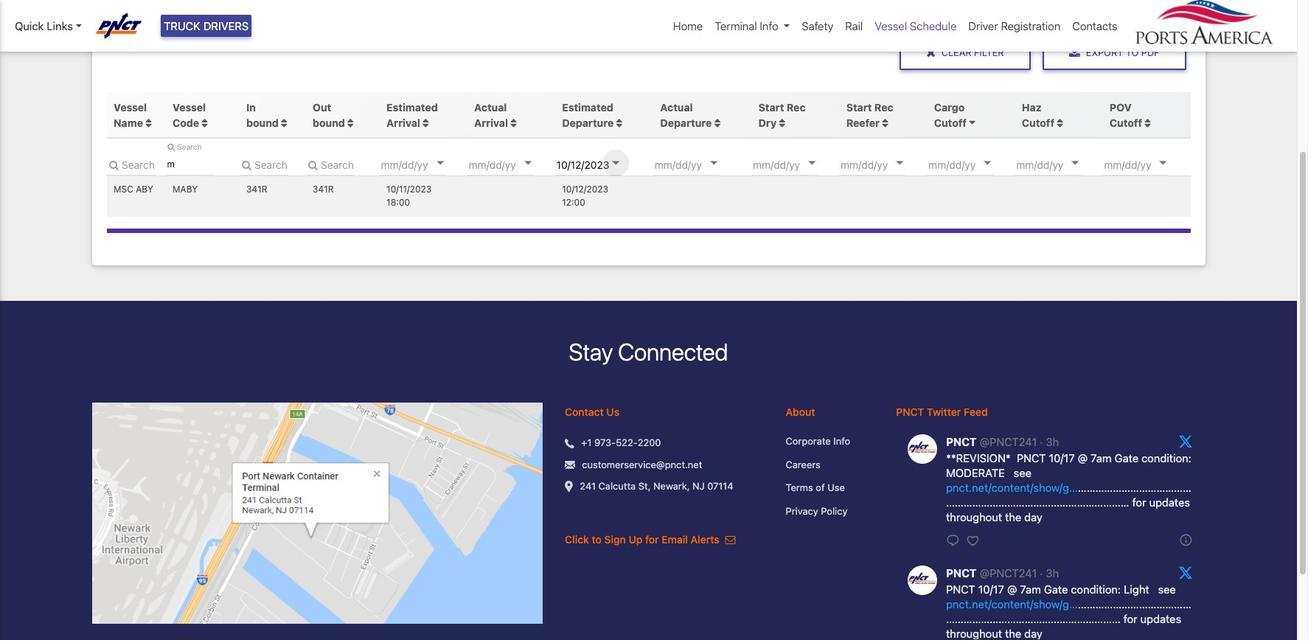 Task type: locate. For each thing, give the bounding box(es) containing it.
privacy policy
[[786, 505, 848, 517]]

0 horizontal spatial bound
[[246, 116, 279, 129]]

contacts
[[1073, 19, 1118, 32]]

vessel schedule link
[[869, 12, 963, 40]]

email
[[662, 534, 688, 546]]

rec inside start rec reefer
[[875, 101, 894, 113]]

0 vertical spatial info
[[760, 19, 779, 32]]

3 mm/dd/yy field from the left
[[555, 153, 644, 176]]

careers link
[[786, 458, 875, 473]]

1 open calendar image from the left
[[437, 161, 444, 165]]

vessel inside 'link'
[[875, 19, 908, 32]]

arrival
[[387, 116, 420, 129], [475, 116, 508, 129]]

3 open calendar image from the left
[[985, 161, 992, 165]]

in
[[246, 101, 256, 113]]

2 estimated from the left
[[562, 101, 614, 113]]

2 bound from the left
[[313, 116, 345, 129]]

1 horizontal spatial actual
[[661, 101, 693, 113]]

open calendar image for third mm/dd/yy field from left
[[612, 161, 620, 165]]

bound down in
[[246, 116, 279, 129]]

vessel for schedule
[[875, 19, 908, 32]]

1 actual from the left
[[475, 101, 507, 113]]

1 horizontal spatial rec
[[875, 101, 894, 113]]

1 horizontal spatial departure
[[661, 116, 712, 129]]

2 departure from the left
[[661, 116, 712, 129]]

rec for start rec dry
[[787, 101, 806, 113]]

info for terminal info
[[760, 19, 779, 32]]

1 vertical spatial info
[[834, 436, 851, 447]]

1 bound from the left
[[246, 116, 279, 129]]

customerservice@pnct.net
[[582, 459, 703, 471]]

reefer
[[847, 116, 880, 129]]

1 estimated from the left
[[387, 101, 438, 113]]

10/12/2023
[[562, 184, 609, 195]]

None field
[[107, 153, 155, 176], [166, 153, 214, 176], [239, 153, 288, 176], [306, 153, 355, 176], [107, 153, 155, 176], [166, 153, 214, 176], [239, 153, 288, 176], [306, 153, 355, 176]]

vessel for name
[[114, 101, 147, 113]]

vessel name
[[114, 101, 147, 129]]

close image
[[927, 47, 936, 59]]

6 open calendar image from the left
[[1160, 161, 1168, 165]]

0 horizontal spatial actual
[[475, 101, 507, 113]]

terms of use
[[786, 482, 845, 494]]

bound for in
[[246, 116, 279, 129]]

estimated for arrival
[[387, 101, 438, 113]]

connected
[[618, 338, 729, 366]]

us
[[607, 406, 620, 419]]

2 cutoff from the left
[[1022, 116, 1055, 129]]

open calendar image for eighth mm/dd/yy field from the left
[[1072, 161, 1080, 165]]

departure for actual
[[661, 116, 712, 129]]

2200
[[638, 437, 661, 449]]

0 horizontal spatial estimated
[[387, 101, 438, 113]]

actual arrival
[[475, 101, 508, 129]]

start
[[759, 101, 785, 113], [847, 101, 872, 113]]

maby
[[173, 184, 198, 195]]

quick links link
[[15, 18, 82, 34]]

haz cutoff
[[1022, 101, 1055, 129]]

to
[[1126, 47, 1139, 58]]

pov
[[1110, 101, 1132, 113]]

0 horizontal spatial info
[[760, 19, 779, 32]]

2 horizontal spatial vessel
[[875, 19, 908, 32]]

0 horizontal spatial 341r
[[246, 184, 268, 195]]

2 horizontal spatial cutoff
[[1110, 116, 1143, 129]]

truck drivers link
[[161, 15, 252, 37]]

envelope o image
[[726, 535, 736, 546]]

1 horizontal spatial arrival
[[475, 116, 508, 129]]

0 horizontal spatial open calendar image
[[524, 161, 532, 165]]

2 arrival from the left
[[475, 116, 508, 129]]

in bound
[[246, 101, 281, 129]]

info inside 'link'
[[834, 436, 851, 447]]

4 open calendar image from the left
[[897, 161, 904, 165]]

1 horizontal spatial open calendar image
[[809, 161, 816, 165]]

info right terminal in the right top of the page
[[760, 19, 779, 32]]

9 mm/dd/yy field from the left
[[1103, 153, 1192, 176]]

vessel right rail
[[875, 19, 908, 32]]

0 horizontal spatial rec
[[787, 101, 806, 113]]

safety link
[[796, 12, 840, 40]]

1 open calendar image from the left
[[524, 161, 532, 165]]

start up the reefer at top
[[847, 101, 872, 113]]

2 start from the left
[[847, 101, 872, 113]]

cutoff down the haz at the right
[[1022, 116, 1055, 129]]

actual inside actual arrival
[[475, 101, 507, 113]]

estimated departure
[[562, 101, 614, 129]]

1 start from the left
[[759, 101, 785, 113]]

vessel up name on the left
[[114, 101, 147, 113]]

rec
[[787, 101, 806, 113], [875, 101, 894, 113]]

bound inside in bound
[[246, 116, 279, 129]]

1 horizontal spatial vessel
[[173, 101, 206, 113]]

contact us
[[565, 406, 620, 419]]

newark,
[[654, 481, 690, 492]]

estimated arrival
[[387, 101, 438, 129]]

10/11/2023 18:00
[[387, 184, 432, 208]]

mm/dd/yy field down haz cutoff
[[1015, 153, 1104, 176]]

start up dry
[[759, 101, 785, 113]]

sign
[[605, 534, 626, 546]]

0 horizontal spatial cutoff
[[935, 116, 967, 129]]

vessel up the code
[[173, 101, 206, 113]]

click to sign up for email alerts
[[565, 534, 723, 546]]

departure for estimated
[[562, 116, 614, 129]]

+1
[[582, 437, 592, 449]]

open calendar image for 1st mm/dd/yy field
[[437, 161, 444, 165]]

mm/dd/yy field down the reefer at top
[[840, 153, 928, 176]]

12:00
[[562, 197, 586, 208]]

1 horizontal spatial bound
[[313, 116, 345, 129]]

open calendar image for 1st mm/dd/yy field from the right
[[1160, 161, 1168, 165]]

out
[[313, 101, 331, 113]]

1 mm/dd/yy field from the left
[[380, 153, 468, 176]]

341r
[[246, 184, 268, 195], [313, 184, 334, 195]]

2 horizontal spatial open calendar image
[[985, 161, 992, 165]]

estimated
[[387, 101, 438, 113], [562, 101, 614, 113]]

0 horizontal spatial arrival
[[387, 116, 420, 129]]

alerts
[[691, 534, 720, 546]]

start inside start rec dry
[[759, 101, 785, 113]]

stay
[[569, 338, 613, 366]]

1 arrival from the left
[[387, 116, 420, 129]]

mm/dd/yy field up 10/12/2023
[[555, 153, 644, 176]]

pov cutoff
[[1110, 101, 1143, 129]]

mm/dd/yy field down actual arrival in the left top of the page
[[467, 153, 556, 176]]

3 cutoff from the left
[[1110, 116, 1143, 129]]

start rec reefer
[[847, 101, 894, 129]]

cutoff down pov
[[1110, 116, 1143, 129]]

start rec dry
[[759, 101, 806, 129]]

policy
[[821, 505, 848, 517]]

241 calcutta st, newark, nj 07114 link
[[580, 480, 734, 494]]

info
[[760, 19, 779, 32], [834, 436, 851, 447]]

filter
[[975, 47, 1005, 58]]

actual departure
[[661, 101, 712, 129]]

mm/dd/yy field down actual departure
[[654, 153, 742, 176]]

truck
[[164, 19, 201, 32]]

2 rec from the left
[[875, 101, 894, 113]]

1 rec from the left
[[787, 101, 806, 113]]

actual inside actual departure
[[661, 101, 693, 113]]

open calendar image
[[437, 161, 444, 165], [612, 161, 620, 165], [711, 161, 718, 165], [897, 161, 904, 165], [1072, 161, 1080, 165], [1160, 161, 1168, 165]]

1 departure from the left
[[562, 116, 614, 129]]

0 horizontal spatial vessel
[[114, 101, 147, 113]]

1 cutoff from the left
[[935, 116, 967, 129]]

1 341r from the left
[[246, 184, 268, 195]]

cutoff
[[935, 116, 967, 129], [1022, 116, 1055, 129], [1110, 116, 1143, 129]]

mm/dd/yy field down dry
[[752, 153, 840, 176]]

0 horizontal spatial departure
[[562, 116, 614, 129]]

for
[[646, 534, 659, 546]]

5 open calendar image from the left
[[1072, 161, 1080, 165]]

quick links
[[15, 19, 73, 32]]

bound down out at the top left of page
[[313, 116, 345, 129]]

cargo
[[935, 101, 965, 113]]

cutoff down cargo
[[935, 116, 967, 129]]

0 horizontal spatial start
[[759, 101, 785, 113]]

mm/dd/yy field down pov cutoff
[[1103, 153, 1192, 176]]

actual
[[475, 101, 507, 113], [661, 101, 693, 113]]

download image
[[1070, 47, 1081, 59]]

1 horizontal spatial estimated
[[562, 101, 614, 113]]

st,
[[639, 481, 651, 492]]

mm/dd/yy field down cargo cutoff
[[928, 153, 1016, 176]]

3 open calendar image from the left
[[711, 161, 718, 165]]

2 341r from the left
[[313, 184, 334, 195]]

1 horizontal spatial cutoff
[[1022, 116, 1055, 129]]

18:00
[[387, 197, 410, 208]]

info up 'careers' link on the right bottom of the page
[[834, 436, 851, 447]]

clear filter button
[[900, 35, 1031, 70]]

1 horizontal spatial 341r
[[313, 184, 334, 195]]

corporate info
[[786, 436, 851, 447]]

mm/dd/yy field
[[380, 153, 468, 176], [467, 153, 556, 176], [555, 153, 644, 176], [654, 153, 742, 176], [752, 153, 840, 176], [840, 153, 928, 176], [928, 153, 1016, 176], [1015, 153, 1104, 176], [1103, 153, 1192, 176]]

1 horizontal spatial info
[[834, 436, 851, 447]]

mm/dd/yy field up 10/11/2023
[[380, 153, 468, 176]]

start inside start rec reefer
[[847, 101, 872, 113]]

rec inside start rec dry
[[787, 101, 806, 113]]

departure
[[562, 116, 614, 129], [661, 116, 712, 129]]

open calendar image
[[524, 161, 532, 165], [809, 161, 816, 165], [985, 161, 992, 165]]

arrival inside estimated arrival
[[387, 116, 420, 129]]

bound inside out bound
[[313, 116, 345, 129]]

1 horizontal spatial start
[[847, 101, 872, 113]]

10/11/2023
[[387, 184, 432, 195]]

rail link
[[840, 12, 869, 40]]

open calendar image for fourth mm/dd/yy field from right
[[897, 161, 904, 165]]

estimated inside estimated departure
[[562, 101, 614, 113]]

2 open calendar image from the left
[[612, 161, 620, 165]]

+1 973-522-2200
[[582, 437, 661, 449]]

6 mm/dd/yy field from the left
[[840, 153, 928, 176]]

2 actual from the left
[[661, 101, 693, 113]]



Task type: describe. For each thing, give the bounding box(es) containing it.
4 mm/dd/yy field from the left
[[654, 153, 742, 176]]

corporate info link
[[786, 435, 875, 449]]

careers
[[786, 459, 821, 471]]

driver
[[969, 19, 999, 32]]

quick
[[15, 19, 44, 32]]

clear
[[942, 47, 972, 58]]

open calendar image for sixth mm/dd/yy field from right
[[711, 161, 718, 165]]

10/12/2023 12:00
[[562, 184, 609, 208]]

dry
[[759, 116, 777, 129]]

of
[[816, 482, 825, 494]]

pnct twitter feed
[[897, 406, 988, 419]]

241
[[580, 481, 596, 492]]

5 mm/dd/yy field from the left
[[752, 153, 840, 176]]

terminal info
[[715, 19, 779, 32]]

vessel for code
[[173, 101, 206, 113]]

start for dry
[[759, 101, 785, 113]]

8 mm/dd/yy field from the left
[[1015, 153, 1104, 176]]

522-
[[616, 437, 638, 449]]

nj
[[693, 481, 705, 492]]

07114
[[708, 481, 734, 492]]

click to sign up for email alerts link
[[565, 534, 736, 546]]

start for reefer
[[847, 101, 872, 113]]

calcutta
[[599, 481, 636, 492]]

code
[[173, 116, 199, 129]]

arrival for estimated arrival
[[387, 116, 420, 129]]

customerservice@pnct.net link
[[582, 458, 703, 473]]

estimated for departure
[[562, 101, 614, 113]]

export
[[1087, 47, 1124, 58]]

rail
[[846, 19, 863, 32]]

driver registration
[[969, 19, 1061, 32]]

rec for start rec reefer
[[875, 101, 894, 113]]

actual for actual arrival
[[475, 101, 507, 113]]

home link
[[668, 12, 709, 40]]

registration
[[1002, 19, 1061, 32]]

terms
[[786, 482, 814, 494]]

info for corporate info
[[834, 436, 851, 447]]

stay connected
[[569, 338, 729, 366]]

truck drivers
[[164, 19, 249, 32]]

feed
[[964, 406, 988, 419]]

cutoff for cargo
[[935, 116, 967, 129]]

contacts link
[[1067, 12, 1124, 40]]

haz
[[1022, 101, 1042, 113]]

privacy
[[786, 505, 819, 517]]

msc
[[114, 184, 133, 195]]

schedule
[[910, 19, 957, 32]]

pnct
[[897, 406, 925, 419]]

arrival for actual arrival
[[475, 116, 508, 129]]

click
[[565, 534, 589, 546]]

973-
[[595, 437, 616, 449]]

bound for out
[[313, 116, 345, 129]]

out bound
[[313, 101, 348, 129]]

terms of use link
[[786, 481, 875, 496]]

terminal
[[715, 19, 757, 32]]

privacy policy link
[[786, 505, 875, 519]]

up
[[629, 534, 643, 546]]

2 mm/dd/yy field from the left
[[467, 153, 556, 176]]

name
[[114, 116, 143, 129]]

safety
[[802, 19, 834, 32]]

+1 973-522-2200 link
[[582, 436, 661, 451]]

241 calcutta st, newark, nj 07114
[[580, 481, 734, 492]]

vessel schedule
[[875, 19, 957, 32]]

export to pdf link
[[1043, 35, 1187, 70]]

actual for actual departure
[[661, 101, 693, 113]]

cargo cutoff
[[935, 101, 967, 129]]

corporate
[[786, 436, 831, 447]]

terminal info link
[[709, 12, 796, 40]]

to
[[592, 534, 602, 546]]

links
[[47, 19, 73, 32]]

7 mm/dd/yy field from the left
[[928, 153, 1016, 176]]

home
[[674, 19, 703, 32]]

pdf
[[1142, 47, 1160, 58]]

driver registration link
[[963, 12, 1067, 40]]

vessel code
[[173, 101, 206, 129]]

clear filter
[[942, 47, 1005, 58]]

cutoff for pov
[[1110, 116, 1143, 129]]

contact
[[565, 406, 604, 419]]

use
[[828, 482, 845, 494]]

cutoff for haz
[[1022, 116, 1055, 129]]

drivers
[[203, 19, 249, 32]]

twitter
[[927, 406, 962, 419]]

2 open calendar image from the left
[[809, 161, 816, 165]]



Task type: vqa. For each thing, say whether or not it's contained in the screenshot.
Bound for In
yes



